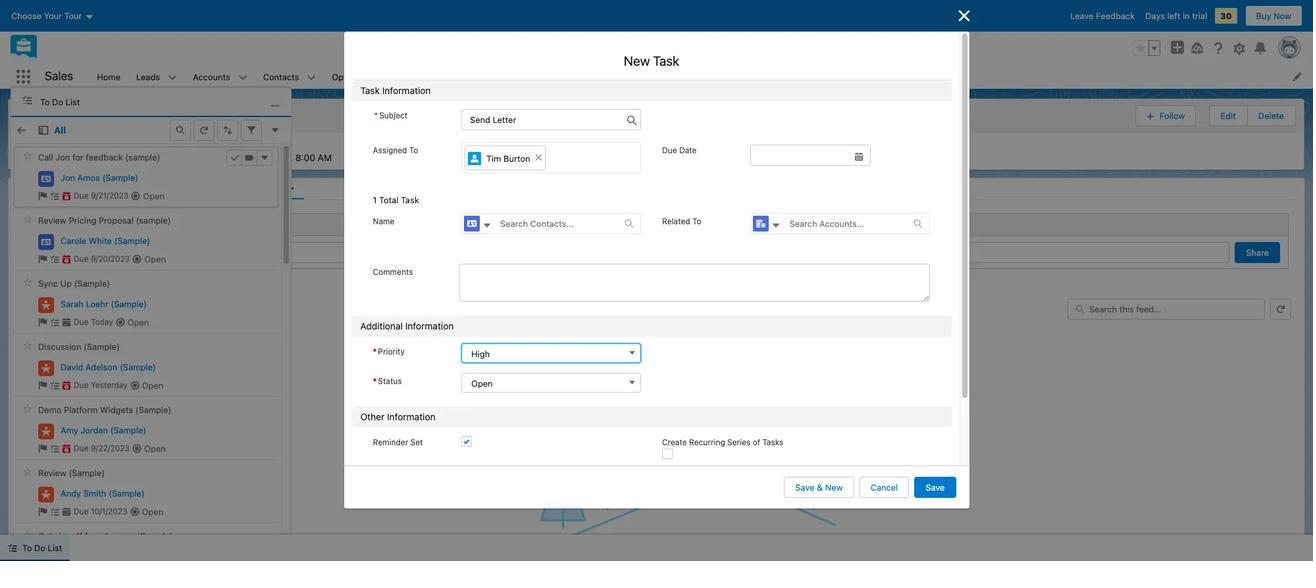 Task type: vqa. For each thing, say whether or not it's contained in the screenshot.


Task type: describe. For each thing, give the bounding box(es) containing it.
assigned
[[373, 146, 407, 155]]

* for open
[[373, 376, 377, 386]]

recurring
[[689, 438, 725, 448]]

10/1/2023
[[91, 507, 127, 517]]

david
[[61, 362, 83, 372]]

david adelson (sample) link
[[61, 362, 156, 373]]

due 9/20/2023
[[74, 254, 130, 264]]

additional information
[[361, 321, 454, 332]]

leave feedback
[[1071, 11, 1135, 21]]

task information
[[361, 85, 431, 96]]

meeting digest
[[27, 183, 99, 195]]

due for call jon for feedback (sample)
[[74, 191, 89, 201]]

(sample) inside david adelson (sample) link
[[120, 362, 156, 372]]

0 horizontal spatial date
[[463, 465, 481, 475]]

amy
[[61, 425, 78, 436]]

0 vertical spatial task
[[653, 53, 680, 68]]

assigned to
[[373, 146, 418, 155]]

end
[[379, 141, 394, 150]]

open for amy jordan (sample)
[[144, 444, 166, 454]]

(sample) inside andy smith (sample) link
[[109, 488, 145, 499]]

(sample) inside "link"
[[136, 216, 171, 226]]

* subject
[[374, 111, 408, 121]]

all
[[54, 124, 66, 135]]

(sample) inside the get signoff from leanne (sample) 'link'
[[137, 532, 173, 542]]

discussion inside event discussion (sample)
[[45, 113, 107, 126]]

end 9/28/2023, 9:00 am
[[379, 141, 465, 163]]

delete
[[1259, 110, 1285, 121]]

text default image inside demo platform widgets (sample) 'element'
[[132, 444, 142, 454]]

in
[[1183, 11, 1190, 21]]

review pricing proposal (sample)
[[38, 216, 171, 226]]

save for save & new
[[796, 483, 815, 493]]

contacts
[[263, 71, 299, 82]]

widgets
[[100, 405, 133, 416]]

comments
[[373, 267, 413, 277]]

amos
[[77, 172, 100, 183]]

share
[[1247, 247, 1270, 258]]

adelson
[[85, 362, 117, 372]]

do inside button
[[34, 543, 45, 554]]

am for 9/28/2023, 9:00 am
[[451, 152, 465, 163]]

get signoff from leanne (sample)
[[38, 532, 173, 542]]

calendar list item
[[412, 65, 480, 89]]

to inside button
[[22, 543, 32, 554]]

calendar
[[420, 71, 455, 82]]

to do list inside "dialog"
[[40, 97, 80, 107]]

demo platform widgets (sample)
[[38, 405, 171, 416]]

conference
[[19, 152, 68, 163]]

related
[[662, 217, 691, 227]]

priority
[[378, 347, 405, 357]]

sync
[[38, 279, 58, 289]]

create
[[662, 438, 687, 448]]

review for review (sample)
[[38, 468, 66, 479]]

do inside "dialog"
[[52, 97, 63, 107]]

set
[[411, 438, 423, 448]]

sarah loehr (sample) link
[[61, 299, 147, 310]]

series
[[728, 438, 751, 448]]

text error image for amy jordan (sample)
[[62, 444, 71, 454]]

tim burton link
[[465, 146, 546, 170]]

Comments text field
[[460, 264, 931, 302]]

start
[[246, 141, 264, 150]]

poll
[[70, 219, 86, 230]]

other information
[[361, 411, 436, 423]]

david adelson (sample)
[[61, 362, 156, 372]]

open for sarah loehr (sample)
[[128, 317, 149, 328]]

location conference call: 800-555-0890;198204#
[[19, 141, 199, 163]]

(sample) inside discussion (sample) link
[[84, 342, 120, 353]]

details
[[128, 183, 161, 195]]

digest
[[69, 183, 99, 195]]

dashboards
[[543, 71, 591, 82]]

accounts
[[193, 71, 230, 82]]

dashboards link
[[535, 65, 599, 89]]

to do list dialog
[[11, 88, 292, 562]]

event
[[45, 103, 68, 113]]

(sample) inside amy jordan (sample) link
[[110, 425, 146, 436]]

leanne
[[106, 532, 135, 542]]

open inside popup button
[[471, 378, 493, 389]]

sync up (sample) element
[[14, 273, 279, 334]]

text default image inside all button
[[38, 125, 49, 135]]

(sample) inside event discussion (sample)
[[110, 113, 162, 126]]

jon inside 'link'
[[61, 172, 75, 183]]

start 9/28/2023, 8:00 am
[[246, 141, 332, 163]]

poll link
[[62, 214, 94, 235]]

due 10/1/2023
[[74, 507, 127, 517]]

smith
[[83, 488, 106, 499]]

quotes
[[688, 71, 717, 82]]

save & new
[[796, 483, 843, 493]]

white
[[89, 235, 112, 246]]

call jon for feedback (sample)
[[38, 152, 160, 163]]

sync up (sample)
[[38, 279, 110, 289]]

review (sample) element
[[14, 463, 279, 523]]

calendar link
[[412, 65, 463, 89]]

call
[[38, 152, 53, 163]]

(sample) inside jon amos (sample) 'link'
[[102, 172, 138, 183]]

andy smith (sample)
[[61, 488, 145, 499]]

andy
[[61, 488, 81, 499]]

contacts image
[[464, 216, 480, 232]]

0 vertical spatial (sample)
[[125, 152, 160, 163]]

leave
[[1071, 11, 1094, 21]]

1 horizontal spatial task
[[401, 195, 419, 206]]

delete button
[[1248, 106, 1295, 126]]

reports link
[[616, 65, 663, 89]]

open button
[[462, 373, 641, 393]]

amy jordan (sample)
[[61, 425, 146, 436]]

reports list item
[[616, 65, 680, 89]]

burton
[[504, 153, 530, 164]]

inverse image
[[956, 8, 972, 24]]

review (sample) link
[[38, 468, 105, 479]]

open for david adelson (sample)
[[142, 380, 164, 391]]

(sample) inside sync up (sample) link
[[74, 279, 110, 289]]

opportunities link
[[324, 65, 395, 89]]

get
[[38, 532, 52, 542]]

forecasts link
[[480, 65, 535, 89]]

9/21/2023
[[91, 191, 129, 201]]

due 9/22/2023
[[74, 444, 130, 454]]

post link
[[25, 214, 62, 235]]

feedback
[[1096, 11, 1135, 21]]

text error image for jon amos (sample)
[[62, 192, 71, 201]]

open for jon amos (sample)
[[143, 191, 165, 201]]

signoff
[[55, 532, 83, 542]]

due for review (sample)
[[74, 507, 89, 517]]

reports
[[624, 71, 655, 82]]

Related To text field
[[782, 214, 914, 234]]

due for demo platform widgets (sample)
[[74, 444, 89, 454]]

jon amos (sample) link
[[61, 172, 138, 183]]



Task type: locate. For each thing, give the bounding box(es) containing it.
task down opportunities on the left of page
[[361, 85, 380, 96]]

1
[[373, 195, 377, 206]]

1 vertical spatial date
[[463, 465, 481, 475]]

open inside discussion (sample) element
[[142, 380, 164, 391]]

1 vertical spatial to do list
[[22, 543, 62, 554]]

discussion
[[45, 113, 107, 126], [38, 342, 81, 353]]

get signoff from leanne (sample) link
[[38, 532, 173, 542]]

information up the set
[[387, 411, 436, 423]]

carole
[[61, 235, 86, 246]]

(sample) right leanne
[[137, 532, 173, 542]]

due yesterday
[[74, 381, 128, 391]]

am inside 'start 9/28/2023, 8:00 am'
[[318, 152, 332, 163]]

800-
[[92, 152, 113, 163]]

text default image inside review pricing proposal (sample) element
[[50, 255, 59, 264]]

high
[[471, 349, 490, 359]]

Name text field
[[493, 214, 625, 234]]

cancel button
[[860, 477, 910, 498]]

1 vertical spatial task
[[361, 85, 380, 96]]

save inside save "button"
[[926, 483, 945, 493]]

am for 9/28/2023, 8:00 am
[[318, 152, 332, 163]]

1 vertical spatial (sample)
[[136, 216, 171, 226]]

0 vertical spatial group
[[1133, 40, 1161, 56]]

Create Recurring Series of Tasks checkbox
[[662, 449, 673, 459]]

1 9/28/2023, from the left
[[246, 152, 293, 163]]

quotes link
[[680, 65, 725, 89]]

today
[[91, 317, 113, 327]]

for
[[72, 152, 83, 163]]

text error image inside discussion (sample) element
[[62, 381, 71, 390]]

review (sample)
[[38, 468, 105, 479]]

open inside sync up (sample) element
[[128, 317, 149, 328]]

due inside review pricing proposal (sample) element
[[74, 254, 89, 264]]

save left &
[[796, 483, 815, 493]]

0 horizontal spatial task
[[361, 85, 380, 96]]

*
[[374, 111, 378, 121], [373, 347, 377, 357], [373, 376, 377, 386]]

1 text error image from the top
[[62, 192, 71, 201]]

1 vertical spatial discussion
[[38, 342, 81, 353]]

(sample) down 555-
[[102, 172, 138, 183]]

to do list down get
[[22, 543, 62, 554]]

* for high
[[373, 347, 377, 357]]

open inside review pricing proposal (sample) element
[[144, 254, 166, 264]]

demo platform widgets (sample) link
[[38, 405, 171, 416]]

due inside discussion (sample) element
[[74, 381, 89, 391]]

due inside demo platform widgets (sample) 'element'
[[74, 444, 89, 454]]

1 am from the left
[[318, 152, 332, 163]]

list containing home
[[89, 65, 1314, 89]]

9/28/2023, for 9/28/2023, 8:00 am
[[246, 152, 293, 163]]

2 vertical spatial *
[[373, 376, 377, 386]]

open right 9/20/2023
[[144, 254, 166, 264]]

text error image for david adelson (sample)
[[62, 381, 71, 390]]

1 horizontal spatial do
[[52, 97, 63, 107]]

home
[[97, 71, 121, 82]]

9/28/2023, inside end 9/28/2023, 9:00 am
[[379, 152, 426, 163]]

1 horizontal spatial list
[[66, 97, 80, 107]]

due today
[[74, 317, 113, 327]]

(sample) inside carole white (sample) link
[[114, 235, 150, 246]]

0 vertical spatial date
[[680, 146, 697, 155]]

andy smith (sample) link
[[61, 488, 145, 500]]

post
[[33, 219, 53, 230]]

am right 9:00
[[451, 152, 465, 163]]

text default image
[[22, 95, 32, 105], [50, 192, 59, 201], [625, 219, 634, 228], [914, 219, 924, 228], [483, 221, 492, 230], [38, 255, 47, 264], [133, 255, 142, 264], [62, 318, 71, 327], [116, 318, 125, 327], [38, 381, 47, 390], [50, 381, 59, 390], [130, 381, 139, 390], [132, 444, 142, 454], [38, 508, 47, 517], [130, 508, 139, 517]]

open right 10/1/2023
[[142, 507, 163, 517]]

leave feedback link
[[1071, 11, 1135, 21]]

save button
[[915, 477, 956, 498]]

all button
[[32, 120, 67, 141]]

due for discussion (sample)
[[74, 381, 89, 391]]

1 horizontal spatial date
[[680, 146, 697, 155]]

0 vertical spatial list
[[89, 65, 1314, 89]]

(sample) down proposal
[[114, 235, 150, 246]]

0 horizontal spatial save
[[796, 483, 815, 493]]

text default image
[[38, 125, 49, 135], [38, 192, 47, 201], [131, 192, 140, 201], [772, 221, 781, 230], [50, 255, 59, 264], [38, 318, 47, 327], [50, 318, 59, 327], [38, 444, 47, 454], [50, 444, 59, 454], [50, 508, 59, 517], [62, 508, 71, 517], [8, 544, 17, 553]]

call jon for feedback (sample) element
[[14, 147, 279, 207]]

task up the reports
[[653, 53, 680, 68]]

1 horizontal spatial new
[[826, 483, 843, 493]]

list
[[89, 65, 1314, 89], [9, 133, 1304, 170]]

(sample) up details
[[125, 152, 160, 163]]

1 vertical spatial *
[[373, 347, 377, 357]]

chatter link
[[244, 183, 304, 199]]

list down get
[[48, 543, 62, 554]]

am inside end 9/28/2023, 9:00 am
[[451, 152, 465, 163]]

information right additional at the bottom
[[405, 321, 454, 332]]

due inside call jon for feedback (sample) element
[[74, 191, 89, 201]]

related to
[[662, 217, 702, 227]]

chatter
[[255, 183, 294, 195]]

2 am from the left
[[451, 152, 465, 163]]

days left in trial
[[1146, 11, 1208, 21]]

(sample) up 555-
[[110, 113, 162, 126]]

0 horizontal spatial 9/28/2023,
[[246, 152, 293, 163]]

jon left the for
[[56, 152, 70, 163]]

to do list down sales
[[40, 97, 80, 107]]

(sample) right widgets
[[135, 405, 171, 416]]

list containing conference call: 800-555-0890;198204#
[[9, 133, 1304, 170]]

3 text error image from the top
[[62, 381, 71, 390]]

Search this feed... search field
[[1068, 299, 1266, 320]]

review left poll
[[38, 216, 66, 226]]

tab list containing post
[[24, 213, 1289, 236]]

demo platform widgets (sample) element
[[14, 399, 279, 460]]

reminder set
[[373, 438, 423, 448]]

save & new button
[[785, 477, 855, 498]]

open inside review (sample) 'element'
[[142, 507, 163, 517]]

2 text error image from the top
[[62, 255, 71, 264]]

do down get
[[34, 543, 45, 554]]

open right 9/22/2023
[[144, 444, 166, 454]]

0 vertical spatial list
[[66, 97, 80, 107]]

review for review pricing proposal (sample)
[[38, 216, 66, 226]]

call jon for feedback (sample) link
[[38, 152, 160, 163]]

9/28/2023, down start at the left
[[246, 152, 293, 163]]

discussion inside to do list "dialog"
[[38, 342, 81, 353]]

1 vertical spatial new
[[826, 483, 843, 493]]

4 text error image from the top
[[62, 444, 71, 454]]

to do list link
[[11, 88, 291, 117]]

open for carole white (sample)
[[144, 254, 166, 264]]

name
[[373, 217, 395, 227]]

(sample) up the adelson
[[84, 342, 120, 353]]

text default image inside to do list link
[[22, 95, 32, 105]]

tim burton
[[487, 153, 530, 164]]

to
[[40, 97, 50, 107], [409, 146, 418, 155], [693, 217, 702, 227], [22, 543, 32, 554]]

(sample) down widgets
[[110, 425, 146, 436]]

open right 'yesterday'
[[142, 380, 164, 391]]

due 9/21/2023
[[74, 191, 129, 201]]

0 vertical spatial information
[[382, 85, 431, 96]]

0 vertical spatial review
[[38, 216, 66, 226]]

carole white (sample) link
[[61, 235, 150, 247]]

jon amos (sample)
[[61, 172, 138, 183]]

1 horizontal spatial 9/28/2023,
[[379, 152, 426, 163]]

(sample) inside review (sample) link
[[69, 468, 105, 479]]

platform
[[64, 405, 98, 416]]

1 vertical spatial review
[[38, 468, 66, 479]]

contacts link
[[255, 65, 307, 89]]

new right &
[[826, 483, 843, 493]]

(sample) inside the sarah loehr (sample) link
[[111, 299, 147, 309]]

save right cancel button
[[926, 483, 945, 493]]

9/20/2023
[[91, 254, 130, 264]]

trial
[[1193, 11, 1208, 21]]

to do list inside button
[[22, 543, 62, 554]]

to do list button
[[0, 535, 70, 562]]

due for sync up (sample)
[[74, 317, 89, 327]]

quotes list item
[[680, 65, 742, 89]]

leads
[[136, 71, 160, 82]]

pricing
[[69, 216, 96, 226]]

1 horizontal spatial save
[[926, 483, 945, 493]]

accounts link
[[185, 65, 238, 89]]

sarah
[[61, 299, 84, 309]]

0 vertical spatial new
[[624, 53, 650, 68]]

list for home link
[[9, 133, 1304, 170]]

2 save from the left
[[926, 483, 945, 493]]

now
[[1274, 11, 1292, 21]]

accounts list item
[[185, 65, 255, 89]]

1 vertical spatial group
[[1136, 104, 1297, 127]]

new inside button
[[826, 483, 843, 493]]

open for andy smith (sample)
[[142, 507, 163, 517]]

open inside demo platform widgets (sample) 'element'
[[144, 444, 166, 454]]

(sample) up 10/1/2023
[[109, 488, 145, 499]]

0890;198204#
[[134, 152, 199, 163]]

total
[[379, 195, 399, 206]]

task right total
[[401, 195, 419, 206]]

0 vertical spatial *
[[374, 111, 378, 121]]

(sample)
[[125, 152, 160, 163], [136, 216, 171, 226]]

feedback
[[86, 152, 123, 163]]

0 vertical spatial discussion
[[45, 113, 107, 126]]

review up the andy on the bottom of page
[[38, 468, 66, 479]]

sarah loehr (sample)
[[61, 299, 147, 309]]

0 vertical spatial do
[[52, 97, 63, 107]]

text default image inside the to do list button
[[8, 544, 17, 553]]

* left subject
[[374, 111, 378, 121]]

other
[[361, 411, 385, 423]]

0 horizontal spatial am
[[318, 152, 332, 163]]

discussion up call:
[[45, 113, 107, 126]]

list inside "dialog"
[[66, 97, 80, 107]]

9/28/2023, inside 'start 9/28/2023, 8:00 am'
[[246, 152, 293, 163]]

* left priority in the left bottom of the page
[[373, 347, 377, 357]]

list for leave feedback link
[[89, 65, 1314, 89]]

(sample) inside the demo platform widgets (sample) link
[[135, 405, 171, 416]]

2 vertical spatial information
[[387, 411, 436, 423]]

1 vertical spatial list
[[9, 133, 1304, 170]]

9/28/2023, down the end
[[379, 152, 426, 163]]

due inside review (sample) 'element'
[[74, 507, 89, 517]]

am
[[318, 152, 332, 163], [451, 152, 465, 163]]

reminder
[[373, 438, 408, 448]]

2 horizontal spatial task
[[653, 53, 680, 68]]

high button
[[462, 344, 641, 363]]

1 vertical spatial jon
[[61, 172, 75, 183]]

leads list item
[[128, 65, 185, 89]]

yesterday
[[91, 381, 128, 391]]

(sample) down details "link"
[[136, 216, 171, 226]]

0 horizontal spatial list
[[48, 543, 62, 554]]

1 review from the top
[[38, 216, 66, 226]]

edit
[[1221, 110, 1237, 121]]

review pricing proposal (sample) element
[[14, 210, 279, 270]]

0 horizontal spatial do
[[34, 543, 45, 554]]

jordan
[[80, 425, 108, 436]]

discussion up the david on the left bottom of the page
[[38, 342, 81, 353]]

do down sales
[[52, 97, 63, 107]]

group
[[1133, 40, 1161, 56], [1136, 104, 1297, 127]]

new task
[[624, 53, 680, 68]]

accounts image
[[754, 216, 769, 232]]

contacts list item
[[255, 65, 324, 89]]

new up the reports
[[624, 53, 650, 68]]

save
[[796, 483, 815, 493], [926, 483, 945, 493]]

left
[[1168, 11, 1181, 21]]

discussion (sample) link
[[38, 342, 120, 353]]

to do list
[[40, 97, 80, 107], [22, 543, 62, 554]]

(sample) up 'yesterday'
[[120, 362, 156, 372]]

status
[[378, 376, 402, 386]]

review inside "link"
[[38, 216, 66, 226]]

opportunities list item
[[324, 65, 412, 89]]

cancel
[[871, 483, 898, 493]]

am right 8:00
[[318, 152, 332, 163]]

open down 0890;198204#
[[143, 191, 165, 201]]

discussion (sample) element
[[14, 336, 279, 397]]

text error image for carole white (sample)
[[62, 255, 71, 264]]

leads link
[[128, 65, 168, 89]]

list inside button
[[48, 543, 62, 554]]

dashboards list item
[[535, 65, 616, 89]]

9/28/2023, for 9/28/2023, 9:00 am
[[379, 152, 426, 163]]

text default image inside call jon for feedback (sample) element
[[50, 192, 59, 201]]

save inside save & new button
[[796, 483, 815, 493]]

1 total task
[[373, 195, 419, 206]]

&
[[817, 483, 823, 493]]

list down sales
[[66, 97, 80, 107]]

group containing follow
[[1136, 104, 1297, 127]]

due for review pricing proposal (sample)
[[74, 254, 89, 264]]

(sample) up loehr
[[74, 279, 110, 289]]

1 vertical spatial do
[[34, 543, 45, 554]]

open down high
[[471, 378, 493, 389]]

discussion (sample)
[[38, 342, 120, 353]]

2 9/28/2023, from the left
[[379, 152, 426, 163]]

information up subject
[[382, 85, 431, 96]]

information for other information
[[387, 411, 436, 423]]

information for additional information
[[405, 321, 454, 332]]

open inside call jon for feedback (sample) element
[[143, 191, 165, 201]]

due inside sync up (sample) element
[[74, 317, 89, 327]]

0 horizontal spatial new
[[624, 53, 650, 68]]

jon
[[56, 152, 70, 163], [61, 172, 75, 183]]

(sample) right loehr
[[111, 299, 147, 309]]

1 horizontal spatial am
[[451, 152, 465, 163]]

(sample) up smith
[[69, 468, 105, 479]]

0 vertical spatial to do list
[[40, 97, 80, 107]]

to inside "dialog"
[[40, 97, 50, 107]]

9/22/2023
[[91, 444, 130, 454]]

2 review from the top
[[38, 468, 66, 479]]

review inside 'element'
[[38, 468, 66, 479]]

None text field
[[462, 109, 641, 130], [751, 145, 871, 166], [462, 109, 641, 130], [751, 145, 871, 166]]

save for save
[[926, 483, 945, 493]]

1 vertical spatial information
[[405, 321, 454, 332]]

by:
[[40, 287, 51, 297]]

additional
[[361, 321, 403, 332]]

1 save from the left
[[796, 483, 815, 493]]

0 vertical spatial jon
[[56, 152, 70, 163]]

sort by:
[[22, 287, 51, 297]]

review
[[38, 216, 66, 226], [38, 468, 66, 479]]

status
[[16, 552, 1297, 562]]

1 vertical spatial list
[[48, 543, 62, 554]]

jon up meeting digest
[[61, 172, 75, 183]]

* left status
[[373, 376, 377, 386]]

information for task information
[[382, 85, 431, 96]]

sort
[[22, 287, 37, 297]]

text error image
[[62, 192, 71, 201], [62, 255, 71, 264], [62, 381, 71, 390], [62, 444, 71, 454]]

2 vertical spatial task
[[401, 195, 419, 206]]

open right the today
[[128, 317, 149, 328]]

tab list
[[24, 213, 1289, 236]]



